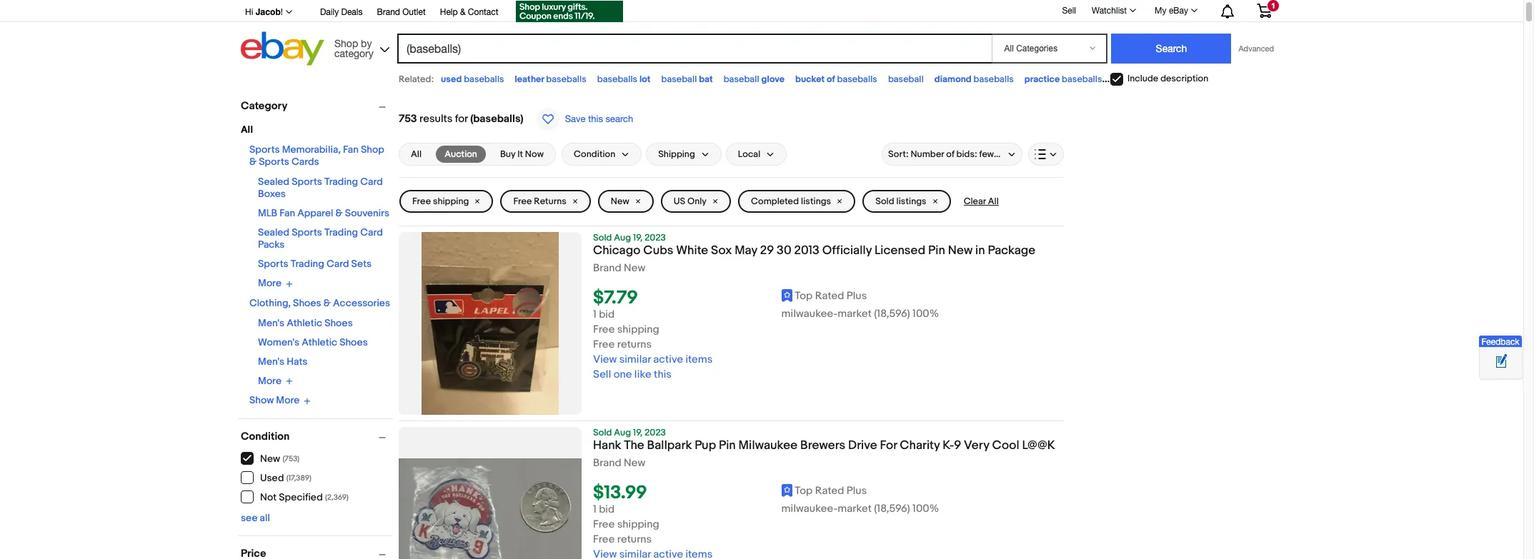 Task type: describe. For each thing, give the bounding box(es) containing it.
very
[[964, 439, 990, 453]]

none submit inside the shop by category banner
[[1112, 34, 1232, 64]]

2023 for $13.99
[[645, 428, 666, 439]]

category
[[241, 99, 288, 113]]

1 men's from the top
[[258, 317, 285, 329]]

ebay
[[1169, 6, 1189, 16]]

baseballs for practice baseballs
[[1062, 74, 1103, 85]]

search
[[606, 114, 634, 124]]

clothing,
[[249, 297, 291, 309]]

Auction selected text field
[[445, 148, 478, 161]]

bucket of baseballs
[[796, 74, 878, 85]]

hi
[[245, 7, 253, 17]]

practice
[[1025, 74, 1060, 85]]

1 link
[[1249, 0, 1281, 21]]

this inside button
[[588, 114, 603, 124]]

1 sealed from the top
[[258, 176, 290, 188]]

this inside milwaukee-market (18,596) 100% free shipping free returns view similar active items sell one like this
[[654, 368, 672, 382]]

0 vertical spatial shipping
[[433, 196, 469, 207]]

specified
[[279, 492, 323, 504]]

auction
[[445, 149, 478, 160]]

my ebay
[[1155, 6, 1189, 16]]

brand inside sold  aug 19, 2023 chicago cubs white sox may 29 30 2013 officially licensed pin new in package brand new
[[593, 262, 622, 275]]

2 vertical spatial trading
[[291, 258, 324, 270]]

new up used
[[260, 453, 280, 465]]

3 baseball from the left
[[889, 74, 924, 85]]

(753)
[[283, 455, 300, 464]]

fan inside sports memorabilia, fan shop & sports cards
[[343, 144, 359, 156]]

view similar active items link
[[593, 353, 713, 367]]

new left in
[[948, 244, 973, 258]]

753
[[399, 112, 417, 126]]

2 sealed from the top
[[258, 227, 290, 239]]

diamond
[[935, 74, 972, 85]]

condition for the right the condition dropdown button
[[574, 149, 616, 160]]

sold  aug 19, 2023 hank the ballpark pup pin milwaukee brewers drive for charity k-9 very cool l@@k brand new
[[593, 428, 1056, 470]]

sealed sports trading card packs link
[[258, 227, 383, 251]]

category
[[335, 48, 374, 59]]

mlb
[[258, 207, 277, 219]]

in
[[976, 244, 986, 258]]

1 vertical spatial shoes
[[325, 317, 353, 329]]

clothing, shoes & accessories link
[[249, 297, 390, 309]]

ballpark
[[647, 439, 692, 453]]

results
[[420, 112, 453, 126]]

chicago cubs white sox may 29 30 2013 officially licensed pin new in package link
[[593, 244, 1064, 262]]

rated for $13.99
[[815, 485, 845, 498]]

similar
[[620, 353, 651, 367]]

first
[[1010, 149, 1026, 160]]

for
[[455, 112, 468, 126]]

(17,389)
[[287, 474, 312, 483]]

shipping for milwaukee-market (18,596) 100% free shipping free returns view similar active items sell one like this
[[618, 323, 660, 337]]

condition for bottom the condition dropdown button
[[241, 430, 290, 444]]

cards
[[292, 156, 319, 168]]

men's athletic shoes link
[[258, 317, 353, 329]]

more for 1st more button from the top of the page
[[258, 278, 282, 290]]

plus for $7.79
[[847, 290, 867, 303]]

aug for $7.79
[[614, 232, 631, 244]]

bid for $7.79
[[599, 308, 615, 322]]

milwaukee- for milwaukee-market (18,596) 100% free shipping free returns
[[782, 503, 838, 516]]

packs
[[258, 239, 285, 251]]

2 vertical spatial more
[[276, 395, 300, 407]]

2 vertical spatial card
[[327, 258, 349, 270]]

see all
[[241, 512, 270, 524]]

diamond baseballs
[[935, 74, 1014, 85]]

top for $7.79
[[795, 290, 813, 303]]

baseballs for used baseballs
[[464, 74, 504, 85]]

1 for $7.79
[[593, 308, 597, 322]]

it
[[518, 149, 523, 160]]

sold listings
[[876, 196, 927, 207]]

apparel
[[297, 207, 333, 219]]

3 baseballs from the left
[[597, 74, 638, 85]]

sell inside account navigation
[[1063, 5, 1077, 15]]

baseball for glove
[[724, 74, 760, 85]]

top rated plus image for $7.79
[[782, 289, 793, 302]]

19, for $7.79
[[633, 232, 643, 244]]

new up chicago
[[611, 196, 630, 207]]

shipping button
[[646, 143, 722, 166]]

2023 for $7.79
[[645, 232, 666, 244]]

shop by category banner
[[237, 0, 1283, 69]]

help & contact link
[[440, 5, 499, 21]]

view
[[593, 353, 617, 367]]

milwaukee- for milwaukee-market (18,596) 100% free shipping free returns view similar active items sell one like this
[[782, 308, 838, 321]]

9
[[955, 439, 962, 453]]

sold  aug 19, 2023 chicago cubs white sox may 29 30 2013 officially licensed pin new in package brand new
[[593, 232, 1036, 275]]

!
[[281, 7, 283, 17]]

include
[[1128, 73, 1159, 85]]

shop by category
[[335, 38, 374, 59]]

2013
[[795, 244, 820, 258]]

local button
[[726, 143, 787, 166]]

(18,596) for milwaukee-market (18,596) 100% free shipping free returns view similar active items sell one like this
[[875, 308, 911, 321]]

hank the ballpark pup pin milwaukee brewers drive for charity k-9 very cool l@@k image
[[399, 459, 582, 560]]

used (17,389)
[[260, 473, 312, 485]]

help
[[440, 7, 458, 17]]

1 vertical spatial trading
[[324, 227, 358, 239]]

free shipping link
[[400, 190, 494, 213]]

baseballs lot
[[597, 74, 651, 85]]

pin inside sold  aug 19, 2023 hank the ballpark pup pin milwaukee brewers drive for charity k-9 very cool l@@k brand new
[[719, 439, 736, 453]]

sports memorabilia, fan shop & sports cards
[[249, 144, 384, 168]]

women's athletic shoes link
[[258, 336, 368, 349]]

licensed
[[875, 244, 926, 258]]

plus for $13.99
[[847, 485, 867, 498]]

1 horizontal spatial all
[[411, 149, 422, 160]]

brand outlet
[[377, 7, 426, 17]]

one
[[614, 368, 632, 382]]

19, for $13.99
[[633, 428, 643, 439]]

sold listings link
[[863, 190, 951, 213]]

buy it now
[[500, 149, 544, 160]]

used baseballs
[[441, 74, 504, 85]]

show
[[249, 395, 274, 407]]

1 more button from the top
[[258, 277, 293, 290]]

2 more button from the top
[[258, 375, 293, 387]]

not
[[260, 492, 277, 504]]

& inside sports memorabilia, fan shop & sports cards
[[249, 156, 257, 168]]

men's athletic shoes women's athletic shoes men's hats
[[258, 317, 368, 368]]

$13.99
[[593, 483, 647, 505]]

sports trading card sets link
[[258, 258, 372, 270]]

show more button
[[249, 395, 311, 407]]

1 vertical spatial card
[[360, 227, 383, 239]]

baseballs for diamond baseballs
[[974, 74, 1014, 85]]

save
[[565, 114, 586, 124]]

sets
[[351, 258, 372, 270]]

feedback
[[1482, 337, 1520, 347]]

shop by category button
[[328, 32, 392, 63]]

only
[[688, 196, 707, 207]]

& inside account navigation
[[460, 7, 466, 17]]

chicago cubs white sox may 29 30 2013 officially licensed pin new in package heading
[[593, 244, 1036, 258]]

clothing, shoes & accessories
[[249, 297, 390, 309]]

pin inside sold  aug 19, 2023 chicago cubs white sox may 29 30 2013 officially licensed pin new in package brand new
[[929, 244, 946, 258]]

100% for milwaukee-market (18,596) 100% free shipping free returns
[[913, 503, 939, 516]]

baseball glove
[[724, 74, 785, 85]]

l@@k
[[1023, 439, 1056, 453]]

hi jacob !
[[245, 6, 283, 17]]

help & contact
[[440, 7, 499, 17]]

related:
[[399, 74, 434, 85]]

1 horizontal spatial condition button
[[562, 143, 642, 166]]

rated for $7.79
[[815, 290, 845, 303]]

not specified (2,369)
[[260, 492, 349, 504]]

contact
[[468, 7, 499, 17]]

aug for $13.99
[[614, 428, 631, 439]]

clear all link
[[958, 190, 1005, 213]]

baseball bat
[[662, 74, 713, 85]]

drive
[[849, 439, 878, 453]]

lot
[[640, 74, 651, 85]]

baseballs for leather baseballs
[[546, 74, 587, 85]]

new link
[[598, 190, 654, 213]]

get the coupon image
[[516, 1, 623, 22]]

by
[[361, 38, 372, 49]]

now
[[525, 149, 544, 160]]

include description
[[1128, 73, 1209, 85]]



Task type: locate. For each thing, give the bounding box(es) containing it.
1 rated from the top
[[815, 290, 845, 303]]

0 vertical spatial condition
[[574, 149, 616, 160]]

plus down the officially
[[847, 290, 867, 303]]

pup
[[695, 439, 716, 453]]

sold for $13.99
[[593, 428, 612, 439]]

shipping down the $13.99
[[618, 518, 660, 532]]

0 vertical spatial sold
[[876, 196, 895, 207]]

19, inside sold  aug 19, 2023 hank the ballpark pup pin milwaukee brewers drive for charity k-9 very cool l@@k brand new
[[633, 428, 643, 439]]

2 rated from the top
[[815, 485, 845, 498]]

mlb fan apparel & souvenirs link
[[258, 207, 390, 219]]

sell left watchlist
[[1063, 5, 1077, 15]]

men's down women's
[[258, 356, 285, 368]]

aug down "new" link
[[614, 232, 631, 244]]

1 vertical spatial pin
[[719, 439, 736, 453]]

2023 inside sold  aug 19, 2023 chicago cubs white sox may 29 30 2013 officially licensed pin new in package brand new
[[645, 232, 666, 244]]

main content
[[399, 93, 1064, 560]]

1 vertical spatial 1
[[593, 308, 597, 322]]

more up clothing,
[[258, 278, 282, 290]]

1 baseball from the left
[[662, 74, 697, 85]]

0 horizontal spatial fan
[[280, 207, 295, 219]]

bid down hank
[[599, 503, 615, 517]]

0 vertical spatial aug
[[614, 232, 631, 244]]

shop inside sports memorabilia, fan shop & sports cards
[[361, 144, 384, 156]]

sox
[[711, 244, 732, 258]]

2 100% from the top
[[913, 503, 939, 516]]

brand outlet link
[[377, 5, 426, 21]]

0 vertical spatial shoes
[[293, 297, 321, 309]]

listing options selector. list view selected. image
[[1035, 149, 1058, 160]]

plus down drive
[[847, 485, 867, 498]]

baseballs left lot on the top left
[[597, 74, 638, 85]]

market down drive
[[838, 503, 872, 516]]

0 horizontal spatial sell
[[593, 368, 611, 382]]

0 vertical spatial 100%
[[913, 308, 939, 321]]

2023 left white
[[645, 232, 666, 244]]

top rated plus down chicago cubs white sox may 29 30 2013 officially licensed pin new in package link
[[795, 290, 867, 303]]

buy
[[500, 149, 516, 160]]

condition up the 'new (753)'
[[241, 430, 290, 444]]

milwaukee- inside milwaukee-market (18,596) 100% free shipping free returns
[[782, 503, 838, 516]]

trading down sports memorabilia, fan shop & sports cards in the left top of the page
[[324, 176, 358, 188]]

baseballs right "bucket"
[[838, 74, 878, 85]]

1 vertical spatial bid
[[599, 503, 615, 517]]

market inside milwaukee-market (18,596) 100% free shipping free returns view similar active items sell one like this
[[838, 308, 872, 321]]

2 vertical spatial shipping
[[618, 518, 660, 532]]

0 vertical spatial card
[[360, 176, 383, 188]]

milwaukee-market (18,596) 100% free shipping free returns
[[593, 503, 939, 547]]

k-
[[943, 439, 955, 453]]

of right "bucket"
[[827, 74, 835, 85]]

top rated plus image for $13.99
[[782, 484, 793, 497]]

daily deals
[[320, 7, 363, 17]]

1 bid up the view on the bottom left of page
[[593, 308, 615, 322]]

None submit
[[1112, 34, 1232, 64]]

1 1 bid from the top
[[593, 308, 615, 322]]

pin
[[929, 244, 946, 258], [719, 439, 736, 453]]

athletic up women's athletic shoes link
[[287, 317, 322, 329]]

1 vertical spatial condition button
[[241, 430, 392, 444]]

1 vertical spatial plus
[[847, 485, 867, 498]]

market inside milwaukee-market (18,596) 100% free shipping free returns
[[838, 503, 872, 516]]

0 vertical spatial sell
[[1063, 5, 1077, 15]]

1 vertical spatial milwaukee-
[[782, 503, 838, 516]]

card left the sets
[[327, 258, 349, 270]]

0 vertical spatial market
[[838, 308, 872, 321]]

condition down save this search
[[574, 149, 616, 160]]

us only
[[674, 196, 707, 207]]

1 vertical spatial market
[[838, 503, 872, 516]]

card down the souvenirs
[[360, 227, 383, 239]]

7 baseballs from the left
[[1150, 74, 1191, 85]]

returns for milwaukee-market (18,596) 100% free shipping free returns
[[618, 533, 652, 547]]

more
[[258, 278, 282, 290], [258, 375, 282, 387], [276, 395, 300, 407]]

2 2023 from the top
[[645, 428, 666, 439]]

0 vertical spatial rated
[[815, 290, 845, 303]]

accessories
[[333, 297, 390, 309]]

0 vertical spatial more
[[258, 278, 282, 290]]

fan right mlb
[[280, 207, 295, 219]]

1 horizontal spatial listings
[[897, 196, 927, 207]]

2 listings from the left
[[897, 196, 927, 207]]

1 horizontal spatial baseball
[[724, 74, 760, 85]]

19, right hank
[[633, 428, 643, 439]]

4 baseballs from the left
[[838, 74, 878, 85]]

0 vertical spatial all
[[241, 124, 253, 136]]

2 top rated plus from the top
[[795, 485, 867, 498]]

card up the souvenirs
[[360, 176, 383, 188]]

0 vertical spatial men's
[[258, 317, 285, 329]]

brewers
[[801, 439, 846, 453]]

1 for $13.99
[[593, 503, 597, 517]]

1 vertical spatial 1 bid
[[593, 503, 615, 517]]

brand inside sold  aug 19, 2023 hank the ballpark pup pin milwaukee brewers drive for charity k-9 very cool l@@k brand new
[[593, 457, 622, 470]]

Search for anything text field
[[400, 35, 990, 62]]

0 vertical spatial bid
[[599, 308, 615, 322]]

2 1 bid from the top
[[593, 503, 615, 517]]

sold inside sold  aug 19, 2023 hank the ballpark pup pin milwaukee brewers drive for charity k-9 very cool l@@k brand new
[[593, 428, 612, 439]]

save this search button
[[532, 107, 638, 132]]

(18,596) down for
[[875, 503, 911, 516]]

fan right memorabilia, in the left top of the page
[[343, 144, 359, 156]]

new
[[611, 196, 630, 207], [948, 244, 973, 258], [624, 262, 646, 275], [260, 453, 280, 465], [624, 457, 646, 470]]

1 vertical spatial athletic
[[302, 336, 337, 349]]

aug inside sold  aug 19, 2023 chicago cubs white sox may 29 30 2013 officially licensed pin new in package brand new
[[614, 232, 631, 244]]

sold
[[876, 196, 895, 207], [593, 232, 612, 244], [593, 428, 612, 439]]

athletic down men's athletic shoes link
[[302, 336, 337, 349]]

buy it now link
[[492, 146, 553, 163]]

1 down hank
[[593, 503, 597, 517]]

0 vertical spatial fan
[[343, 144, 359, 156]]

rated down chicago cubs white sox may 29 30 2013 officially licensed pin new in package link
[[815, 290, 845, 303]]

shipping down auction link at left top
[[433, 196, 469, 207]]

1 horizontal spatial fan
[[343, 144, 359, 156]]

category button
[[241, 99, 392, 113]]

2 milwaukee- from the top
[[782, 503, 838, 516]]

market for milwaukee-market (18,596) 100% free shipping free returns view similar active items sell one like this
[[838, 308, 872, 321]]

active
[[654, 353, 683, 367]]

like
[[635, 368, 652, 382]]

1 vertical spatial more
[[258, 375, 282, 387]]

sold left the
[[593, 428, 612, 439]]

more for 2nd more button from the top of the page
[[258, 375, 282, 387]]

1 horizontal spatial condition
[[574, 149, 616, 160]]

trading down "mlb fan apparel & souvenirs" link
[[324, 227, 358, 239]]

19, left cubs
[[633, 232, 643, 244]]

2 vertical spatial sold
[[593, 428, 612, 439]]

1 baseballs from the left
[[464, 74, 504, 85]]

baseballs right practice
[[1062, 74, 1103, 85]]

sort: number of bids: fewest first button
[[882, 143, 1026, 166]]

may
[[735, 244, 758, 258]]

card
[[360, 176, 383, 188], [360, 227, 383, 239], [327, 258, 349, 270]]

listings right completed at the top of the page
[[801, 196, 832, 207]]

0 vertical spatial brand
[[377, 7, 400, 17]]

glove
[[762, 74, 785, 85]]

this down active
[[654, 368, 672, 382]]

milwaukee
[[739, 439, 798, 453]]

aug left ballpark
[[614, 428, 631, 439]]

29
[[760, 244, 774, 258]]

2 bid from the top
[[599, 503, 615, 517]]

men's down clothing,
[[258, 317, 285, 329]]

shoes down clothing, shoes & accessories link
[[325, 317, 353, 329]]

1 vertical spatial top
[[795, 485, 813, 498]]

this right save on the left top
[[588, 114, 603, 124]]

0 horizontal spatial of
[[827, 74, 835, 85]]

1 vertical spatial brand
[[593, 262, 622, 275]]

shoes up men's athletic shoes link
[[293, 297, 321, 309]]

0 vertical spatial of
[[827, 74, 835, 85]]

daily
[[320, 7, 339, 17]]

fewest
[[980, 149, 1008, 160]]

& up men's athletic shoes link
[[324, 297, 331, 309]]

2 returns from the top
[[618, 533, 652, 547]]

sell down the view on the bottom left of page
[[593, 368, 611, 382]]

more button up show more
[[258, 375, 293, 387]]

1 bid for $13.99
[[593, 503, 615, 517]]

top rated plus image
[[782, 289, 793, 302], [782, 484, 793, 497]]

1 up the view on the bottom left of page
[[593, 308, 597, 322]]

baseball left bat
[[662, 74, 697, 85]]

100% for milwaukee-market (18,596) 100% free shipping free returns view similar active items sell one like this
[[913, 308, 939, 321]]

0 vertical spatial 1 bid
[[593, 308, 615, 322]]

0 vertical spatial sealed
[[258, 176, 290, 188]]

shipping inside milwaukee-market (18,596) 100% free shipping free returns view similar active items sell one like this
[[618, 323, 660, 337]]

1 market from the top
[[838, 308, 872, 321]]

2023 right the
[[645, 428, 666, 439]]

0 horizontal spatial this
[[588, 114, 603, 124]]

1 bid down hank
[[593, 503, 615, 517]]

2 top rated plus image from the top
[[782, 484, 793, 497]]

sell inside milwaukee-market (18,596) 100% free shipping free returns view similar active items sell one like this
[[593, 368, 611, 382]]

returns down the $13.99
[[618, 533, 652, 547]]

baseballs right leather
[[546, 74, 587, 85]]

clear all
[[964, 196, 999, 207]]

new down chicago
[[624, 262, 646, 275]]

2 horizontal spatial baseball
[[889, 74, 924, 85]]

1 aug from the top
[[614, 232, 631, 244]]

top down sold  aug 19, 2023 chicago cubs white sox may 29 30 2013 officially licensed pin new in package brand new
[[795, 290, 813, 303]]

white
[[676, 244, 709, 258]]

more button up clothing,
[[258, 277, 293, 290]]

aug
[[614, 232, 631, 244], [614, 428, 631, 439]]

2 horizontal spatial all
[[988, 196, 999, 207]]

& left the cards
[[249, 156, 257, 168]]

condition button down save this search
[[562, 143, 642, 166]]

2023 inside sold  aug 19, 2023 hank the ballpark pup pin milwaukee brewers drive for charity k-9 very cool l@@k brand new
[[645, 428, 666, 439]]

bid up the view on the bottom left of page
[[599, 308, 615, 322]]

2 market from the top
[[838, 503, 872, 516]]

brand left "outlet" on the top of the page
[[377, 7, 400, 17]]

market for milwaukee-market (18,596) 100% free shipping free returns
[[838, 503, 872, 516]]

hats
[[287, 356, 308, 368]]

0 horizontal spatial shop
[[335, 38, 358, 49]]

hank the ballpark pup pin milwaukee brewers drive for charity k-9 very cool l@@k heading
[[593, 439, 1056, 453]]

of inside sort: number of bids: fewest first dropdown button
[[947, 149, 955, 160]]

(18,596) inside milwaukee-market (18,596) 100% free shipping free returns
[[875, 503, 911, 516]]

0 vertical spatial 2023
[[645, 232, 666, 244]]

& inside sealed sports trading card boxes mlb fan apparel & souvenirs sealed sports trading card packs sports trading card sets
[[336, 207, 343, 219]]

1 top from the top
[[795, 290, 813, 303]]

pin right pup
[[719, 439, 736, 453]]

1 inside 1 link
[[1272, 1, 1276, 10]]

all down 753
[[411, 149, 422, 160]]

brand inside account navigation
[[377, 7, 400, 17]]

new down the
[[624, 457, 646, 470]]

market down the officially
[[838, 308, 872, 321]]

1 vertical spatial returns
[[618, 533, 652, 547]]

1 vertical spatial (18,596)
[[875, 503, 911, 516]]

charity
[[900, 439, 940, 453]]

1 vertical spatial aug
[[614, 428, 631, 439]]

6 baseballs from the left
[[1062, 74, 1103, 85]]

0 vertical spatial milwaukee-
[[782, 308, 838, 321]]

account navigation
[[237, 0, 1283, 24]]

bid for $13.99
[[599, 503, 615, 517]]

auction link
[[436, 146, 486, 163]]

new inside sold  aug 19, 2023 hank the ballpark pup pin milwaukee brewers drive for charity k-9 very cool l@@k brand new
[[624, 457, 646, 470]]

(18,596) for milwaukee-market (18,596) 100% free shipping free returns
[[875, 503, 911, 516]]

0 horizontal spatial all
[[241, 124, 253, 136]]

1 vertical spatial condition
[[241, 430, 290, 444]]

top
[[795, 290, 813, 303], [795, 485, 813, 498]]

1 vertical spatial top rated plus
[[795, 485, 867, 498]]

100% down charity
[[913, 503, 939, 516]]

0 horizontal spatial pin
[[719, 439, 736, 453]]

0 horizontal spatial baseball
[[662, 74, 697, 85]]

of left the bids:
[[947, 149, 955, 160]]

items
[[686, 353, 713, 367]]

free returns
[[514, 196, 567, 207]]

1 vertical spatial men's
[[258, 356, 285, 368]]

1 listings from the left
[[801, 196, 832, 207]]

0 vertical spatial plus
[[847, 290, 867, 303]]

listings down sort:
[[897, 196, 927, 207]]

(18,596) down licensed
[[875, 308, 911, 321]]

advanced
[[1239, 44, 1275, 53]]

1 horizontal spatial this
[[654, 368, 672, 382]]

1 horizontal spatial shop
[[361, 144, 384, 156]]

top for $13.99
[[795, 485, 813, 498]]

sealed down mlb
[[258, 227, 290, 239]]

milwaukee- down sold  aug 19, 2023 hank the ballpark pup pin milwaukee brewers drive for charity k-9 very cool l@@k brand new
[[782, 503, 838, 516]]

sort: number of bids: fewest first
[[889, 149, 1026, 160]]

0 vertical spatial shop
[[335, 38, 358, 49]]

condition button up (753)
[[241, 430, 392, 444]]

all right clear
[[988, 196, 999, 207]]

us only link
[[661, 190, 731, 213]]

2 vertical spatial 1
[[593, 503, 597, 517]]

daily deals link
[[320, 5, 363, 21]]

0 vertical spatial top
[[795, 290, 813, 303]]

100% inside milwaukee-market (18,596) 100% free shipping free returns
[[913, 503, 939, 516]]

1 horizontal spatial pin
[[929, 244, 946, 258]]

1 vertical spatial of
[[947, 149, 955, 160]]

0 vertical spatial trading
[[324, 176, 358, 188]]

1 vertical spatial 19,
[[633, 428, 643, 439]]

1 vertical spatial shipping
[[618, 323, 660, 337]]

sealed up mlb
[[258, 176, 290, 188]]

baseball
[[662, 74, 697, 85], [724, 74, 760, 85], [889, 74, 924, 85]]

sealed sports trading card boxes link
[[258, 176, 383, 200]]

rated down sold  aug 19, 2023 hank the ballpark pup pin milwaukee brewers drive for charity k-9 very cool l@@k brand new
[[815, 485, 845, 498]]

1 vertical spatial more button
[[258, 375, 293, 387]]

chicago cubs white sox may 29 30 2013 officially licensed pin new in package image
[[422, 232, 559, 415]]

sold inside sold  aug 19, 2023 chicago cubs white sox may 29 30 2013 officially licensed pin new in package brand new
[[593, 232, 612, 244]]

fan inside sealed sports trading card boxes mlb fan apparel & souvenirs sealed sports trading card packs sports trading card sets
[[280, 207, 295, 219]]

1 up advanced
[[1272, 1, 1276, 10]]

returns inside milwaukee-market (18,596) 100% free shipping free returns view similar active items sell one like this
[[618, 338, 652, 352]]

top rated plus for $7.79
[[795, 290, 867, 303]]

2 (18,596) from the top
[[875, 503, 911, 516]]

pin right licensed
[[929, 244, 946, 258]]

top rated plus for $13.99
[[795, 485, 867, 498]]

2 top from the top
[[795, 485, 813, 498]]

returns inside milwaukee-market (18,596) 100% free shipping free returns
[[618, 533, 652, 547]]

local
[[738, 149, 761, 160]]

shop left all link
[[361, 144, 384, 156]]

& right the help
[[460, 7, 466, 17]]

$7.79
[[593, 288, 638, 310]]

returns up similar
[[618, 338, 652, 352]]

0 vertical spatial top rated plus
[[795, 290, 867, 303]]

top rated plus down sold  aug 19, 2023 hank the ballpark pup pin milwaukee brewers drive for charity k-9 very cool l@@k brand new
[[795, 485, 867, 498]]

2 19, from the top
[[633, 428, 643, 439]]

(18,596)
[[875, 308, 911, 321], [875, 503, 911, 516]]

100% inside milwaukee-market (18,596) 100% free shipping free returns view similar active items sell one like this
[[913, 308, 939, 321]]

top rated plus image down 30
[[782, 289, 793, 302]]

shop inside shop by category
[[335, 38, 358, 49]]

rated
[[815, 290, 845, 303], [815, 485, 845, 498]]

boxes
[[258, 188, 286, 200]]

sold down sort:
[[876, 196, 895, 207]]

2 vertical spatial shoes
[[340, 336, 368, 349]]

milwaukee- down sold  aug 19, 2023 chicago cubs white sox may 29 30 2013 officially licensed pin new in package brand new
[[782, 308, 838, 321]]

more right show
[[276, 395, 300, 407]]

0 horizontal spatial condition
[[241, 430, 290, 444]]

1 horizontal spatial of
[[947, 149, 955, 160]]

all down category
[[241, 124, 253, 136]]

shoes down the accessories
[[340, 336, 368, 349]]

0 vertical spatial 19,
[[633, 232, 643, 244]]

1 bid for $7.79
[[593, 308, 615, 322]]

sports
[[249, 144, 280, 156], [259, 156, 289, 168], [292, 176, 322, 188], [292, 227, 322, 239], [258, 258, 288, 270]]

deals
[[341, 7, 363, 17]]

0 vertical spatial returns
[[618, 338, 652, 352]]

0 vertical spatial 1
[[1272, 1, 1276, 10]]

1 top rated plus image from the top
[[782, 289, 793, 302]]

1 100% from the top
[[913, 308, 939, 321]]

baseball left diamond
[[889, 74, 924, 85]]

1 vertical spatial sealed
[[258, 227, 290, 239]]

top rated plus image up milwaukee-market (18,596) 100% free shipping free returns
[[782, 484, 793, 497]]

cool
[[993, 439, 1020, 453]]

1 bid from the top
[[599, 308, 615, 322]]

1 horizontal spatial sell
[[1063, 5, 1077, 15]]

plus
[[847, 290, 867, 303], [847, 485, 867, 498]]

market
[[838, 308, 872, 321], [838, 503, 872, 516]]

sell
[[1063, 5, 1077, 15], [593, 368, 611, 382]]

aug inside sold  aug 19, 2023 hank the ballpark pup pin milwaukee brewers drive for charity k-9 very cool l@@k brand new
[[614, 428, 631, 439]]

1 plus from the top
[[847, 290, 867, 303]]

1 2023 from the top
[[645, 232, 666, 244]]

100% down licensed
[[913, 308, 939, 321]]

1 vertical spatial sell
[[593, 368, 611, 382]]

sold for $7.79
[[593, 232, 612, 244]]

2 baseball from the left
[[724, 74, 760, 85]]

brand down chicago
[[593, 262, 622, 275]]

1 returns from the top
[[618, 338, 652, 352]]

milwaukee-market (18,596) 100% free shipping free returns view similar active items sell one like this
[[593, 308, 939, 382]]

brand down hank
[[593, 457, 622, 470]]

1 milwaukee- from the top
[[782, 308, 838, 321]]

the
[[624, 439, 645, 453]]

baseballs right diamond
[[974, 74, 1014, 85]]

more button
[[258, 277, 293, 290], [258, 375, 293, 387]]

top down sold  aug 19, 2023 hank the ballpark pup pin milwaukee brewers drive for charity k-9 very cool l@@k brand new
[[795, 485, 813, 498]]

my
[[1155, 6, 1167, 16]]

0 vertical spatial this
[[588, 114, 603, 124]]

0 vertical spatial athletic
[[287, 317, 322, 329]]

men's
[[258, 317, 285, 329], [258, 356, 285, 368]]

milwaukee- inside milwaukee-market (18,596) 100% free shipping free returns view similar active items sell one like this
[[782, 308, 838, 321]]

1 vertical spatial this
[[654, 368, 672, 382]]

listings for completed listings
[[801, 196, 832, 207]]

condition button
[[562, 143, 642, 166], [241, 430, 392, 444]]

shipping for milwaukee-market (18,596) 100% free shipping free returns
[[618, 518, 660, 532]]

1 vertical spatial shop
[[361, 144, 384, 156]]

baseball left glove
[[724, 74, 760, 85]]

2 men's from the top
[[258, 356, 285, 368]]

sealed sports trading card boxes mlb fan apparel & souvenirs sealed sports trading card packs sports trading card sets
[[258, 176, 390, 270]]

0 horizontal spatial condition button
[[241, 430, 392, 444]]

1 (18,596) from the top
[[875, 308, 911, 321]]

baseballs right the used
[[464, 74, 504, 85]]

2 vertical spatial all
[[988, 196, 999, 207]]

0 vertical spatial more button
[[258, 277, 293, 290]]

listings for sold listings
[[897, 196, 927, 207]]

0 vertical spatial (18,596)
[[875, 308, 911, 321]]

officially
[[823, 244, 872, 258]]

us
[[674, 196, 686, 207]]

returns for milwaukee-market (18,596) 100% free shipping free returns view similar active items sell one like this
[[618, 338, 652, 352]]

2 baseballs from the left
[[546, 74, 587, 85]]

more up show more
[[258, 375, 282, 387]]

0 vertical spatial pin
[[929, 244, 946, 258]]

jacob
[[256, 6, 281, 17]]

main content containing $7.79
[[399, 93, 1064, 560]]

trading down sealed sports trading card packs link in the left of the page
[[291, 258, 324, 270]]

save this search
[[565, 114, 634, 124]]

(18,596) inside milwaukee-market (18,596) 100% free shipping free returns view similar active items sell one like this
[[875, 308, 911, 321]]

19, inside sold  aug 19, 2023 chicago cubs white sox may 29 30 2013 officially licensed pin new in package brand new
[[633, 232, 643, 244]]

condition inside dropdown button
[[574, 149, 616, 160]]

1 vertical spatial fan
[[280, 207, 295, 219]]

0 vertical spatial condition button
[[562, 143, 642, 166]]

2023
[[645, 232, 666, 244], [645, 428, 666, 439]]

1 top rated plus from the top
[[795, 290, 867, 303]]

(baseballs)
[[470, 112, 524, 126]]

0 horizontal spatial listings
[[801, 196, 832, 207]]

shipping inside milwaukee-market (18,596) 100% free shipping free returns
[[618, 518, 660, 532]]

shipping up similar
[[618, 323, 660, 337]]

1 vertical spatial sold
[[593, 232, 612, 244]]

753 results for (baseballs)
[[399, 112, 524, 126]]

2 plus from the top
[[847, 485, 867, 498]]

cubs
[[644, 244, 674, 258]]

baseballs right rawlings
[[1150, 74, 1191, 85]]

1 19, from the top
[[633, 232, 643, 244]]

5 baseballs from the left
[[974, 74, 1014, 85]]

1 vertical spatial top rated plus image
[[782, 484, 793, 497]]

1 vertical spatial rated
[[815, 485, 845, 498]]

1 vertical spatial 2023
[[645, 428, 666, 439]]

shoes
[[293, 297, 321, 309], [325, 317, 353, 329], [340, 336, 368, 349]]

baseballs for rawlings baseballs
[[1150, 74, 1191, 85]]

bids:
[[957, 149, 978, 160]]

2 aug from the top
[[614, 428, 631, 439]]

memorabilia,
[[282, 144, 341, 156]]

baseball for bat
[[662, 74, 697, 85]]

sold down "new" link
[[593, 232, 612, 244]]



Task type: vqa. For each thing, say whether or not it's contained in the screenshot.
Women's
yes



